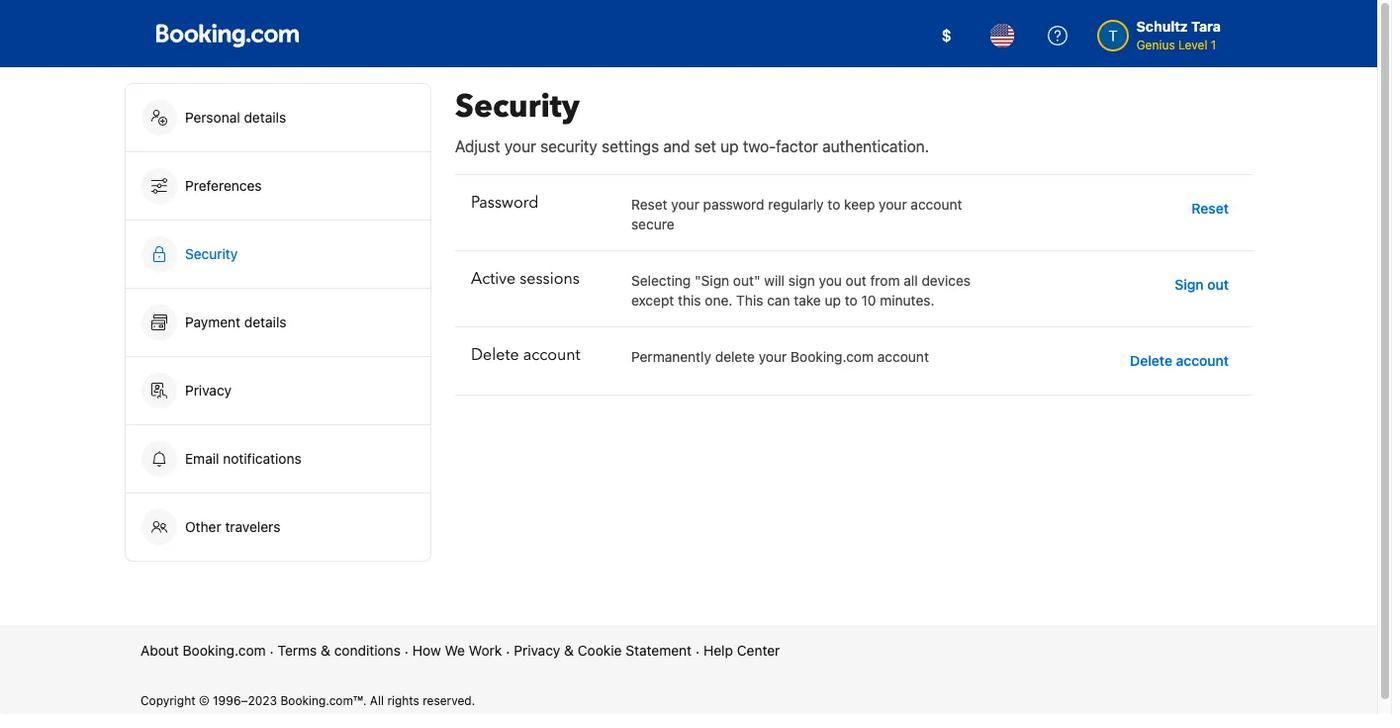 Task type: locate. For each thing, give the bounding box(es) containing it.
& left cookie
[[564, 642, 574, 659]]

travelers
[[225, 518, 280, 535]]

0 horizontal spatial &
[[321, 642, 330, 659]]

cookie
[[578, 642, 622, 659]]

booking.com™.
[[280, 694, 367, 708]]

up down you at top
[[825, 292, 841, 309]]

account up devices
[[911, 196, 962, 213]]

to left 10
[[845, 292, 858, 309]]

1 vertical spatial to
[[845, 292, 858, 309]]

reset your password regularly to keep your account secure
[[631, 196, 962, 233]]

your up secure
[[671, 196, 699, 213]]

0 horizontal spatial booking.com
[[183, 642, 266, 659]]

1 horizontal spatial booking.com
[[791, 348, 874, 365]]

your
[[504, 138, 536, 155], [671, 196, 699, 213], [879, 196, 907, 213], [759, 348, 787, 365]]

1 & from the left
[[321, 642, 330, 659]]

1 vertical spatial security
[[185, 245, 238, 262]]

1 vertical spatial privacy
[[514, 642, 560, 659]]

personal
[[185, 109, 240, 126]]

how we work
[[412, 642, 502, 659]]

0 vertical spatial security
[[455, 85, 580, 129]]

security up the payment
[[185, 245, 238, 262]]

about booking.com link
[[141, 641, 266, 661]]

1 vertical spatial booking.com
[[183, 642, 266, 659]]

will
[[764, 272, 785, 289]]

from
[[870, 272, 900, 289]]

up right set
[[720, 138, 739, 155]]

payment details
[[185, 314, 290, 330]]

your right adjust
[[504, 138, 536, 155]]

details for payment details
[[244, 314, 286, 330]]

delete
[[471, 344, 519, 366], [1130, 352, 1172, 369]]

one.
[[705, 292, 733, 309]]

regularly
[[768, 196, 824, 213]]

up
[[720, 138, 739, 155], [825, 292, 841, 309]]

1 horizontal spatial out
[[1207, 276, 1229, 293]]

1 horizontal spatial &
[[564, 642, 574, 659]]

to inside selecting "sign out" will sign you out from all devices except this one. this can take up to 10 minutes.
[[845, 292, 858, 309]]

how
[[412, 642, 441, 659]]

preferences
[[185, 177, 262, 194]]

conditions
[[334, 642, 401, 659]]

1 vertical spatial up
[[825, 292, 841, 309]]

& for privacy
[[564, 642, 574, 659]]

0 vertical spatial details
[[244, 109, 286, 126]]

©
[[199, 694, 209, 708]]

other travelers
[[185, 518, 280, 535]]

security
[[455, 85, 580, 129], [185, 245, 238, 262]]

1 horizontal spatial privacy
[[514, 642, 560, 659]]

1 vertical spatial details
[[244, 314, 286, 330]]

privacy
[[185, 382, 232, 399], [514, 642, 560, 659]]

privacy right "work" on the bottom left of the page
[[514, 642, 560, 659]]

delete down active
[[471, 344, 519, 366]]

1 horizontal spatial delete
[[1130, 352, 1172, 369]]

payment
[[185, 314, 241, 330]]

reset inside dropdown button
[[1192, 200, 1229, 217]]

reset
[[631, 196, 668, 213], [1192, 200, 1229, 217]]

0 horizontal spatial to
[[828, 196, 840, 213]]

security inside security adjust your security settings and set up two-factor authentication.
[[455, 85, 580, 129]]

delete down "sign out" dropdown button
[[1130, 352, 1172, 369]]

1 horizontal spatial delete account
[[1130, 352, 1229, 369]]

1 horizontal spatial reset
[[1192, 200, 1229, 217]]

$ button
[[923, 12, 970, 59]]

permanently delete your booking.com account
[[631, 348, 929, 365]]

reset button
[[1184, 191, 1237, 227]]

work
[[469, 642, 502, 659]]

out up 10
[[846, 272, 867, 289]]

password
[[703, 196, 764, 213]]

0 vertical spatial up
[[720, 138, 739, 155]]

0 horizontal spatial up
[[720, 138, 739, 155]]

security adjust your security settings and set up two-factor authentication.
[[455, 85, 929, 155]]

1 horizontal spatial to
[[845, 292, 858, 309]]

out"
[[733, 272, 760, 289]]

booking.com down take
[[791, 348, 874, 365]]

0 horizontal spatial out
[[846, 272, 867, 289]]

account inside reset your password regularly to keep your account secure
[[911, 196, 962, 213]]

details right the payment
[[244, 314, 286, 330]]

"sign
[[695, 272, 729, 289]]

factor
[[776, 138, 818, 155]]

this
[[678, 292, 701, 309]]

details right personal in the left of the page
[[244, 109, 286, 126]]

delete account down sign
[[1130, 352, 1229, 369]]

details
[[244, 109, 286, 126], [244, 314, 286, 330]]

1996–2023
[[213, 694, 277, 708]]

statement
[[626, 642, 692, 659]]

copyright
[[141, 694, 195, 708]]

0 vertical spatial to
[[828, 196, 840, 213]]

account
[[911, 196, 962, 213], [523, 344, 580, 366], [877, 348, 929, 365], [1176, 352, 1229, 369]]

terms & conditions link
[[278, 641, 401, 661]]

privacy for privacy & cookie statement
[[514, 642, 560, 659]]

out inside selecting "sign out" will sign you out from all devices except this one. this can take up to 10 minutes.
[[846, 272, 867, 289]]

sign out
[[1175, 276, 1229, 293]]

email notifications
[[185, 450, 302, 467]]

& right terms
[[321, 642, 330, 659]]

delete account
[[471, 344, 580, 366], [1130, 352, 1229, 369]]

0 vertical spatial privacy
[[185, 382, 232, 399]]

account down "sign out" dropdown button
[[1176, 352, 1229, 369]]

1
[[1211, 38, 1216, 52]]

0 horizontal spatial reset
[[631, 196, 668, 213]]

& inside 'link'
[[321, 642, 330, 659]]

privacy inside privacy & cookie statement "link"
[[514, 642, 560, 659]]

to inside reset your password regularly to keep your account secure
[[828, 196, 840, 213]]

security link
[[126, 221, 430, 288]]

1 horizontal spatial security
[[455, 85, 580, 129]]

1 details from the top
[[244, 109, 286, 126]]

2 details from the top
[[244, 314, 286, 330]]

booking.com up ©
[[183, 642, 266, 659]]

& inside "link"
[[564, 642, 574, 659]]

to left keep
[[828, 196, 840, 213]]

reset inside reset your password regularly to keep your account secure
[[631, 196, 668, 213]]

to
[[828, 196, 840, 213], [845, 292, 858, 309]]

account down minutes.
[[877, 348, 929, 365]]

0 horizontal spatial privacy
[[185, 382, 232, 399]]

out inside dropdown button
[[1207, 276, 1229, 293]]

privacy down the payment
[[185, 382, 232, 399]]

and
[[663, 138, 690, 155]]

all
[[904, 272, 918, 289]]

privacy inside privacy link
[[185, 382, 232, 399]]

2 & from the left
[[564, 642, 574, 659]]

1 horizontal spatial up
[[825, 292, 841, 309]]

adjust
[[455, 138, 500, 155]]

how we work link
[[412, 641, 502, 661]]

security for security adjust your security settings and set up two-factor authentication.
[[455, 85, 580, 129]]

security up adjust
[[455, 85, 580, 129]]

copyright © 1996–2023 booking.com™. all rights reserved.
[[141, 694, 475, 708]]

out right sign
[[1207, 276, 1229, 293]]

security
[[540, 138, 598, 155]]

two-
[[743, 138, 776, 155]]

reset up "sign out"
[[1192, 200, 1229, 217]]

reset up secure
[[631, 196, 668, 213]]

0 horizontal spatial security
[[185, 245, 238, 262]]

delete account down 'active sessions'
[[471, 344, 580, 366]]

booking.com
[[791, 348, 874, 365], [183, 642, 266, 659]]

settings
[[602, 138, 659, 155]]



Task type: describe. For each thing, give the bounding box(es) containing it.
reset for reset
[[1192, 200, 1229, 217]]

delete account button
[[1122, 343, 1237, 379]]

0 vertical spatial booking.com
[[791, 348, 874, 365]]

delete inside dropdown button
[[1130, 352, 1172, 369]]

rights
[[387, 694, 419, 708]]

take
[[794, 292, 821, 309]]

schultz tara genius level 1
[[1137, 18, 1221, 52]]

authentication.
[[822, 138, 929, 155]]

preferences link
[[126, 152, 430, 220]]

delete
[[715, 348, 755, 365]]

reset for reset your password regularly to keep your account secure
[[631, 196, 668, 213]]

can
[[767, 292, 790, 309]]

your right "delete"
[[759, 348, 787, 365]]

0 horizontal spatial delete account
[[471, 344, 580, 366]]

secure
[[631, 216, 674, 233]]

up inside selecting "sign out" will sign you out from all devices except this one. this can take up to 10 minutes.
[[825, 292, 841, 309]]

your right keep
[[879, 196, 907, 213]]

genius
[[1137, 38, 1175, 52]]

terms
[[278, 642, 317, 659]]

center
[[737, 642, 780, 659]]

reserved.
[[423, 694, 475, 708]]

notifications
[[223, 450, 302, 467]]

minutes.
[[880, 292, 935, 309]]

personal details
[[185, 109, 286, 126]]

& for terms
[[321, 642, 330, 659]]

privacy for privacy
[[185, 382, 232, 399]]

except
[[631, 292, 674, 309]]

privacy & cookie statement link
[[514, 641, 692, 661]]

about
[[141, 642, 179, 659]]

this
[[736, 292, 763, 309]]

privacy link
[[126, 357, 430, 424]]

we
[[445, 642, 465, 659]]

0 horizontal spatial delete
[[471, 344, 519, 366]]

help
[[704, 642, 733, 659]]

active sessions
[[471, 268, 580, 290]]

permanently
[[631, 348, 711, 365]]

password
[[471, 192, 539, 214]]

email
[[185, 450, 219, 467]]

payment details link
[[126, 289, 430, 356]]

sessions
[[520, 268, 580, 290]]

all
[[370, 694, 384, 708]]

keep
[[844, 196, 875, 213]]

tara
[[1191, 18, 1221, 35]]

help center
[[704, 642, 780, 659]]

about booking.com
[[141, 642, 266, 659]]

devices
[[922, 272, 971, 289]]

personal details link
[[126, 84, 430, 151]]

selecting
[[631, 272, 691, 289]]

privacy & cookie statement
[[514, 642, 692, 659]]

account down the sessions
[[523, 344, 580, 366]]

selecting "sign out" will sign you out from all devices except this one. this can take up to 10 minutes.
[[631, 272, 971, 309]]

other travelers link
[[126, 494, 430, 561]]

security for security
[[185, 245, 238, 262]]

up inside security adjust your security settings and set up two-factor authentication.
[[720, 138, 739, 155]]

sign out button
[[1167, 267, 1237, 303]]

sign
[[788, 272, 815, 289]]

details for personal details
[[244, 109, 286, 126]]

terms & conditions
[[278, 642, 401, 659]]

your inside security adjust your security settings and set up two-factor authentication.
[[504, 138, 536, 155]]

level
[[1179, 38, 1208, 52]]

you
[[819, 272, 842, 289]]

sign
[[1175, 276, 1204, 293]]

email notifications link
[[126, 425, 430, 493]]

set
[[694, 138, 716, 155]]

schultz
[[1137, 18, 1188, 35]]

delete account inside dropdown button
[[1130, 352, 1229, 369]]

$
[[942, 27, 951, 45]]

help center link
[[704, 641, 780, 661]]

10
[[861, 292, 876, 309]]

active
[[471, 268, 516, 290]]

other
[[185, 518, 221, 535]]

account inside dropdown button
[[1176, 352, 1229, 369]]



Task type: vqa. For each thing, say whether or not it's contained in the screenshot.


